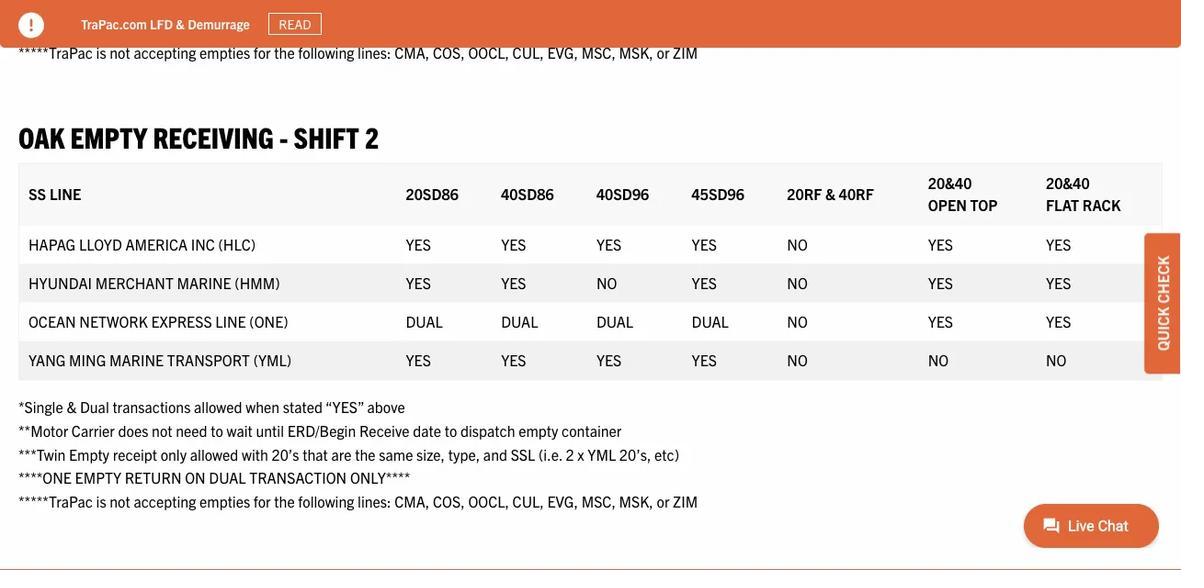 Task type: describe. For each thing, give the bounding box(es) containing it.
msc, inside *single & dual transactions allowed when stated "yes" above **motor carrier does not need to wait until erd/begin receive date to dispatch empty container ***twin empty receipt only allowed with 20's that are the same size, type, and ssl (i.e. 2 x yml 20's, etc) ****one empty return on dual transaction only**** *****trapac is not accepting empties for the following lines: cma, cos, oocl, cul, evg, msc, msk, or zim
[[582, 492, 616, 511]]

empties inside *single & dual transactions allowed when stated "yes" above **motor carrier does not need to wait until erd/begin receive date to dispatch empty container ***twin empty receipt only allowed with 20's that are the same size, type, and ssl (i.e. 2 x yml 20's, etc) ****one empty return on dual transaction only**** *****trapac is not accepting empties for the following lines: cma, cos, oocl, cul, evg, msc, msk, or zim
[[199, 492, 250, 511]]

evg, inside *single & dual transactions allowed when stated "yes" above **motor carrier does not need to wait until erd/begin receive date to dispatch empty container ***twin empty receipt only allowed with 20's that are the same size, type, and ssl (i.e. 2 x yml 20's, etc) ****one empty return on dual transaction only**** *****trapac is not accepting empties for the following lines: cma, cos, oocl, cul, evg, msc, msk, or zim
[[547, 492, 578, 511]]

hapag
[[28, 235, 76, 253]]

cos, inside ****one empty return on dual transaction only**** *****trapac is not accepting empties for the following lines: cma, cos, oocl, cul, evg, msc, msk, or zim
[[433, 43, 465, 62]]

america
[[125, 235, 188, 253]]

(i.e.
[[539, 445, 562, 464]]

ssl
[[511, 445, 535, 464]]

****one empty return on dual transaction only**** *****trapac is not accepting empties for the following lines: cma, cos, oocl, cul, evg, msc, msk, or zim
[[18, 20, 698, 62]]

return inside *single & dual transactions allowed when stated "yes" above **motor carrier does not need to wait until erd/begin receive date to dispatch empty container ***twin empty receipt only allowed with 20's that are the same size, type, and ssl (i.e. 2 x yml 20's, etc) ****one empty return on dual transaction only**** *****trapac is not accepting empties for the following lines: cma, cos, oocl, cul, evg, msc, msk, or zim
[[125, 469, 182, 487]]

only**** inside ****one empty return on dual transaction only**** *****trapac is not accepting empties for the following lines: cma, cos, oocl, cul, evg, msc, msk, or zim
[[350, 20, 410, 38]]

20sd86
[[406, 184, 459, 203]]

20's,
[[619, 445, 651, 464]]

dual
[[80, 398, 109, 417]]

empty
[[519, 422, 558, 440]]

carrier
[[72, 422, 115, 440]]

the inside ****one empty return on dual transaction only**** *****trapac is not accepting empties for the following lines: cma, cos, oocl, cul, evg, msc, msk, or zim
[[274, 43, 295, 62]]

with
[[242, 445, 268, 464]]

open
[[928, 195, 967, 214]]

are
[[331, 445, 352, 464]]

quick check link
[[1144, 233, 1181, 374]]

on inside *single & dual transactions allowed when stated "yes" above **motor carrier does not need to wait until erd/begin receive date to dispatch empty container ***twin empty receipt only allowed with 20's that are the same size, type, and ssl (i.e. 2 x yml 20's, etc) ****one empty return on dual transaction only**** *****trapac is not accepting empties for the following lines: cma, cos, oocl, cul, evg, msc, msk, or zim
[[185, 469, 206, 487]]

cul, inside *single & dual transactions allowed when stated "yes" above **motor carrier does not need to wait until erd/begin receive date to dispatch empty container ***twin empty receipt only allowed with 20's that are the same size, type, and ssl (i.e. 2 x yml 20's, etc) ****one empty return on dual transaction only**** *****trapac is not accepting empties for the following lines: cma, cos, oocl, cul, evg, msc, msk, or zim
[[513, 492, 544, 511]]

(one)
[[249, 312, 288, 331]]

quick check
[[1154, 256, 1172, 351]]

40sd96
[[596, 184, 649, 203]]

zim inside ****one empty return on dual transaction only**** *****trapac is not accepting empties for the following lines: cma, cos, oocl, cul, evg, msc, msk, or zim
[[673, 43, 698, 62]]

& for *single & dual transactions allowed when stated "yes" above **motor carrier does not need to wait until erd/begin receive date to dispatch empty container ***twin empty receipt only allowed with 20's that are the same size, type, and ssl (i.e. 2 x yml 20's, etc) ****one empty return on dual transaction only**** *****trapac is not accepting empties for the following lines: cma, cos, oocl, cul, evg, msc, msk, or zim
[[67, 398, 77, 417]]

oocl, inside ****one empty return on dual transaction only**** *****trapac is not accepting empties for the following lines: cma, cos, oocl, cul, evg, msc, msk, or zim
[[468, 43, 509, 62]]

date
[[413, 422, 441, 440]]

when
[[246, 398, 280, 417]]

cma, inside *single & dual transactions allowed when stated "yes" above **motor carrier does not need to wait until erd/begin receive date to dispatch empty container ***twin empty receipt only allowed with 20's that are the same size, type, and ssl (i.e. 2 x yml 20's, etc) ****one empty return on dual transaction only**** *****trapac is not accepting empties for the following lines: cma, cos, oocl, cul, evg, msc, msk, or zim
[[395, 492, 430, 511]]

msc, inside ****one empty return on dual transaction only**** *****trapac is not accepting empties for the following lines: cma, cos, oocl, cul, evg, msc, msk, or zim
[[582, 43, 616, 62]]

empty for ****one
[[75, 20, 121, 38]]

accepting inside *single & dual transactions allowed when stated "yes" above **motor carrier does not need to wait until erd/begin receive date to dispatch empty container ***twin empty receipt only allowed with 20's that are the same size, type, and ssl (i.e. 2 x yml 20's, etc) ****one empty return on dual transaction only**** *****trapac is not accepting empties for the following lines: cma, cos, oocl, cul, evg, msc, msk, or zim
[[134, 492, 196, 511]]

dispatch
[[460, 422, 515, 440]]

demurrage
[[188, 15, 250, 32]]

transactions
[[112, 398, 191, 417]]

receipt
[[113, 445, 157, 464]]

evg, inside ****one empty return on dual transaction only**** *****trapac is not accepting empties for the following lines: cma, cos, oocl, cul, evg, msc, msk, or zim
[[547, 43, 578, 62]]

45sd96
[[692, 184, 745, 203]]

1 vertical spatial the
[[355, 445, 376, 464]]

ss
[[28, 184, 46, 203]]

0 vertical spatial line
[[50, 184, 81, 203]]

20&40 for flat
[[1046, 173, 1090, 192]]

marine for transport
[[109, 351, 164, 369]]

top
[[970, 195, 998, 214]]

wait
[[227, 422, 253, 440]]

following inside ****one empty return on dual transaction only**** *****trapac is not accepting empties for the following lines: cma, cos, oocl, cul, evg, msc, msk, or zim
[[298, 43, 354, 62]]

***twin
[[18, 445, 66, 464]]

(hlc)
[[218, 235, 256, 253]]

receive
[[359, 422, 410, 440]]

20rf & 40rf
[[787, 184, 874, 203]]

etc)
[[655, 445, 679, 464]]

merchant
[[95, 274, 174, 292]]

rack
[[1083, 195, 1121, 214]]

ming
[[69, 351, 106, 369]]

cma, inside ****one empty return on dual transaction only**** *****trapac is not accepting empties for the following lines: cma, cos, oocl, cul, evg, msc, msk, or zim
[[395, 43, 430, 62]]

read
[[279, 16, 311, 32]]

only
[[161, 445, 187, 464]]

flat
[[1046, 195, 1079, 214]]

check
[[1154, 256, 1172, 304]]

size,
[[416, 445, 445, 464]]

2 vertical spatial not
[[110, 492, 130, 511]]

"yes"
[[325, 398, 364, 417]]

(hmm)
[[235, 274, 280, 292]]

oocl, inside *single & dual transactions allowed when stated "yes" above **motor carrier does not need to wait until erd/begin receive date to dispatch empty container ***twin empty receipt only allowed with 20's that are the same size, type, and ssl (i.e. 2 x yml 20's, etc) ****one empty return on dual transaction only**** *****trapac is not accepting empties for the following lines: cma, cos, oocl, cul, evg, msc, msk, or zim
[[468, 492, 509, 511]]

1 vertical spatial line
[[215, 312, 246, 331]]

for inside *single & dual transactions allowed when stated "yes" above **motor carrier does not need to wait until erd/begin receive date to dispatch empty container ***twin empty receipt only allowed with 20's that are the same size, type, and ssl (i.e. 2 x yml 20's, etc) ****one empty return on dual transaction only**** *****trapac is not accepting empties for the following lines: cma, cos, oocl, cul, evg, msc, msk, or zim
[[254, 492, 271, 511]]

return inside ****one empty return on dual transaction only**** *****trapac is not accepting empties for the following lines: cma, cos, oocl, cul, evg, msc, msk, or zim
[[125, 20, 182, 38]]

lines: inside ****one empty return on dual transaction only**** *****trapac is not accepting empties for the following lines: cma, cos, oocl, cul, evg, msc, msk, or zim
[[358, 43, 391, 62]]

*****trapac inside ****one empty return on dual transaction only**** *****trapac is not accepting empties for the following lines: cma, cos, oocl, cul, evg, msc, msk, or zim
[[18, 43, 93, 62]]

until
[[256, 422, 284, 440]]

20's
[[272, 445, 299, 464]]

20rf
[[787, 184, 822, 203]]

and
[[483, 445, 507, 464]]

40rf
[[839, 184, 874, 203]]

ocean network express line (one)
[[28, 312, 288, 331]]

same
[[379, 445, 413, 464]]

container
[[562, 422, 622, 440]]

dual inside ****one empty return on dual transaction only**** *****trapac is not accepting empties for the following lines: cma, cos, oocl, cul, evg, msc, msk, or zim
[[209, 20, 246, 38]]

****one inside *single & dual transactions allowed when stated "yes" above **motor carrier does not need to wait until erd/begin receive date to dispatch empty container ***twin empty receipt only allowed with 20's that are the same size, type, and ssl (i.e. 2 x yml 20's, etc) ****one empty return on dual transaction only**** *****trapac is not accepting empties for the following lines: cma, cos, oocl, cul, evg, msc, msk, or zim
[[18, 469, 72, 487]]

transaction inside ****one empty return on dual transaction only**** *****trapac is not accepting empties for the following lines: cma, cos, oocl, cul, evg, msc, msk, or zim
[[249, 20, 347, 38]]

msk, inside ****one empty return on dual transaction only**** *****trapac is not accepting empties for the following lines: cma, cos, oocl, cul, evg, msc, msk, or zim
[[619, 43, 653, 62]]

lines: inside *single & dual transactions allowed when stated "yes" above **motor carrier does not need to wait until erd/begin receive date to dispatch empty container ***twin empty receipt only allowed with 20's that are the same size, type, and ssl (i.e. 2 x yml 20's, etc) ****one empty return on dual transaction only**** *****trapac is not accepting empties for the following lines: cma, cos, oocl, cul, evg, msc, msk, or zim
[[358, 492, 391, 511]]

that
[[303, 445, 328, 464]]

(yml)
[[253, 351, 292, 369]]

receiving
[[153, 118, 274, 154]]

2 inside *single & dual transactions allowed when stated "yes" above **motor carrier does not need to wait until erd/begin receive date to dispatch empty container ***twin empty receipt only allowed with 20's that are the same size, type, and ssl (i.e. 2 x yml 20's, etc) ****one empty return on dual transaction only**** *****trapac is not accepting empties for the following lines: cma, cos, oocl, cul, evg, msc, msk, or zim
[[566, 445, 574, 464]]

yang ming marine transport (yml)
[[28, 351, 292, 369]]

empties inside ****one empty return on dual transaction only**** *****trapac is not accepting empties for the following lines: cma, cos, oocl, cul, evg, msc, msk, or zim
[[199, 43, 250, 62]]



Task type: locate. For each thing, give the bounding box(es) containing it.
1 vertical spatial empty
[[70, 118, 147, 154]]

2 empties from the top
[[199, 492, 250, 511]]

2 to from the left
[[445, 422, 457, 440]]

oak empty receiving                - shift 2
[[18, 118, 379, 154]]

2 transaction from the top
[[249, 469, 347, 487]]

1 horizontal spatial 20&40
[[1046, 173, 1090, 192]]

is
[[96, 43, 106, 62], [96, 492, 106, 511]]

only**** inside *single & dual transactions allowed when stated "yes" above **motor carrier does not need to wait until erd/begin receive date to dispatch empty container ***twin empty receipt only allowed with 20's that are the same size, type, and ssl (i.e. 2 x yml 20's, etc) ****one empty return on dual transaction only**** *****trapac is not accepting empties for the following lines: cma, cos, oocl, cul, evg, msc, msk, or zim
[[350, 469, 410, 487]]

1 vertical spatial only****
[[350, 469, 410, 487]]

****one left trapac.com
[[18, 20, 72, 38]]

2 evg, from the top
[[547, 492, 578, 511]]

20&40 for open
[[928, 173, 972, 192]]

to right date
[[445, 422, 457, 440]]

1 vertical spatial for
[[254, 492, 271, 511]]

1 vertical spatial *****trapac
[[18, 492, 93, 511]]

1 vertical spatial allowed
[[190, 445, 238, 464]]

1 horizontal spatial 2
[[566, 445, 574, 464]]

2 or from the top
[[657, 492, 670, 511]]

-
[[279, 118, 288, 154]]

1 vertical spatial &
[[825, 184, 836, 203]]

dual
[[209, 20, 246, 38], [406, 312, 443, 331], [501, 312, 538, 331], [596, 312, 633, 331], [692, 312, 729, 331], [209, 469, 246, 487]]

is inside ****one empty return on dual transaction only**** *****trapac is not accepting empties for the following lines: cma, cos, oocl, cul, evg, msc, msk, or zim
[[96, 43, 106, 62]]

0 vertical spatial accepting
[[134, 43, 196, 62]]

is inside *single & dual transactions allowed when stated "yes" above **motor carrier does not need to wait until erd/begin receive date to dispatch empty container ***twin empty receipt only allowed with 20's that are the same size, type, and ssl (i.e. 2 x yml 20's, etc) ****one empty return on dual transaction only**** *****trapac is not accepting empties for the following lines: cma, cos, oocl, cul, evg, msc, msk, or zim
[[96, 492, 106, 511]]

1 vertical spatial 2
[[566, 445, 574, 464]]

only**** down same
[[350, 469, 410, 487]]

following inside *single & dual transactions allowed when stated "yes" above **motor carrier does not need to wait until erd/begin receive date to dispatch empty container ***twin empty receipt only allowed with 20's that are the same size, type, and ssl (i.e. 2 x yml 20's, etc) ****one empty return on dual transaction only**** *****trapac is not accepting empties for the following lines: cma, cos, oocl, cul, evg, msc, msk, or zim
[[298, 492, 354, 511]]

1 msc, from the top
[[582, 43, 616, 62]]

2 horizontal spatial &
[[825, 184, 836, 203]]

solid image
[[18, 12, 44, 38]]

yes
[[406, 235, 431, 253], [501, 235, 526, 253], [596, 235, 622, 253], [692, 235, 717, 253], [928, 235, 953, 253], [1046, 235, 1071, 253], [406, 274, 431, 292], [501, 274, 526, 292], [692, 274, 717, 292], [928, 274, 953, 292], [1046, 274, 1071, 292], [928, 312, 953, 331], [1046, 312, 1071, 331], [406, 351, 431, 369], [501, 351, 526, 369], [596, 351, 622, 369], [692, 351, 717, 369]]

*single & dual transactions allowed when stated "yes" above **motor carrier does not need to wait until erd/begin receive date to dispatch empty container ***twin empty receipt only allowed with 20's that are the same size, type, and ssl (i.e. 2 x yml 20's, etc) ****one empty return on dual transaction only**** *****trapac is not accepting empties for the following lines: cma, cos, oocl, cul, evg, msc, msk, or zim
[[18, 398, 698, 511]]

msk,
[[619, 43, 653, 62], [619, 492, 653, 511]]

0 horizontal spatial &
[[67, 398, 77, 417]]

1 vertical spatial or
[[657, 492, 670, 511]]

quick
[[1154, 307, 1172, 351]]

not down transactions
[[152, 422, 172, 440]]

the right are
[[355, 445, 376, 464]]

1 vertical spatial oocl,
[[468, 492, 509, 511]]

1 following from the top
[[298, 43, 354, 62]]

1 vertical spatial cul,
[[513, 492, 544, 511]]

0 horizontal spatial line
[[50, 184, 81, 203]]

0 vertical spatial cul,
[[513, 43, 544, 62]]

2 following from the top
[[298, 492, 354, 511]]

40sd86
[[501, 184, 554, 203]]

for
[[254, 43, 271, 62], [254, 492, 271, 511]]

20&40 up open
[[928, 173, 972, 192]]

to
[[211, 422, 223, 440], [445, 422, 457, 440]]

1 vertical spatial marine
[[109, 351, 164, 369]]

2 cul, from the top
[[513, 492, 544, 511]]

0 vertical spatial evg,
[[547, 43, 578, 62]]

yml
[[588, 445, 616, 464]]

not inside ****one empty return on dual transaction only**** *****trapac is not accepting empties for the following lines: cma, cos, oocl, cul, evg, msc, msk, or zim
[[110, 43, 130, 62]]

1 20&40 from the left
[[928, 173, 972, 192]]

1 oocl, from the top
[[468, 43, 509, 62]]

1 vertical spatial not
[[152, 422, 172, 440]]

2 msk, from the top
[[619, 492, 653, 511]]

ss line
[[28, 184, 81, 203]]

0 vertical spatial is
[[96, 43, 106, 62]]

empties down the with
[[199, 492, 250, 511]]

accepting down trapac.com lfd & demurrage
[[134, 43, 196, 62]]

1 horizontal spatial &
[[176, 15, 185, 32]]

2 zim from the top
[[673, 492, 698, 511]]

network
[[79, 312, 148, 331]]

0 vertical spatial zim
[[673, 43, 698, 62]]

0 vertical spatial msc,
[[582, 43, 616, 62]]

2 left x
[[566, 445, 574, 464]]

empty right oak
[[70, 118, 147, 154]]

2 vertical spatial the
[[274, 492, 295, 511]]

2 on from the top
[[185, 469, 206, 487]]

0 vertical spatial allowed
[[194, 398, 242, 417]]

0 vertical spatial the
[[274, 43, 295, 62]]

following down read on the left
[[298, 43, 354, 62]]

does
[[118, 422, 148, 440]]

1 horizontal spatial line
[[215, 312, 246, 331]]

empty down empty
[[75, 469, 121, 487]]

&
[[176, 15, 185, 32], [825, 184, 836, 203], [67, 398, 77, 417]]

read link
[[268, 13, 322, 35]]

2 20&40 from the left
[[1046, 173, 1090, 192]]

1 is from the top
[[96, 43, 106, 62]]

transaction inside *single & dual transactions allowed when stated "yes" above **motor carrier does not need to wait until erd/begin receive date to dispatch empty container ***twin empty receipt only allowed with 20's that are the same size, type, and ssl (i.e. 2 x yml 20's, etc) ****one empty return on dual transaction only**** *****trapac is not accepting empties for the following lines: cma, cos, oocl, cul, evg, msc, msk, or zim
[[249, 469, 347, 487]]

not down trapac.com
[[110, 43, 130, 62]]

*single
[[18, 398, 63, 417]]

express
[[151, 312, 212, 331]]

1 evg, from the top
[[547, 43, 578, 62]]

2 only**** from the top
[[350, 469, 410, 487]]

1 vertical spatial msc,
[[582, 492, 616, 511]]

or inside ****one empty return on dual transaction only**** *****trapac is not accepting empties for the following lines: cma, cos, oocl, cul, evg, msc, msk, or zim
[[657, 43, 670, 62]]

allowed down need
[[190, 445, 238, 464]]

20&40 open top
[[928, 173, 998, 214]]

2 msc, from the top
[[582, 492, 616, 511]]

empty inside ****one empty return on dual transaction only**** *****trapac is not accepting empties for the following lines: cma, cos, oocl, cul, evg, msc, msk, or zim
[[75, 20, 121, 38]]

& right 20rf
[[825, 184, 836, 203]]

0 horizontal spatial 20&40
[[928, 173, 972, 192]]

inc
[[191, 235, 215, 253]]

x
[[578, 445, 584, 464]]

2 oocl, from the top
[[468, 492, 509, 511]]

0 vertical spatial only****
[[350, 20, 410, 38]]

1 *****trapac from the top
[[18, 43, 93, 62]]

transport
[[167, 351, 250, 369]]

1 empties from the top
[[199, 43, 250, 62]]

2 cos, from the top
[[433, 492, 465, 511]]

lloyd
[[79, 235, 122, 253]]

1 vertical spatial accepting
[[134, 492, 196, 511]]

is down empty
[[96, 492, 106, 511]]

0 vertical spatial lines:
[[358, 43, 391, 62]]

2 right shift on the left top
[[365, 118, 379, 154]]

hapag lloyd america inc (hlc)
[[28, 235, 256, 253]]

0 vertical spatial on
[[185, 20, 206, 38]]

evg,
[[547, 43, 578, 62], [547, 492, 578, 511]]

return left demurrage
[[125, 20, 182, 38]]

0 vertical spatial empties
[[199, 43, 250, 62]]

2 cma, from the top
[[395, 492, 430, 511]]

1 ****one from the top
[[18, 20, 72, 38]]

2 ****one from the top
[[18, 469, 72, 487]]

the
[[274, 43, 295, 62], [355, 445, 376, 464], [274, 492, 295, 511]]

1 lines: from the top
[[358, 43, 391, 62]]

2 return from the top
[[125, 469, 182, 487]]

20&40 inside 20&40 open top
[[928, 173, 972, 192]]

0 vertical spatial return
[[125, 20, 182, 38]]

cul,
[[513, 43, 544, 62], [513, 492, 544, 511]]

0 vertical spatial marine
[[177, 274, 231, 292]]

& left dual
[[67, 398, 77, 417]]

stated
[[283, 398, 323, 417]]

1 or from the top
[[657, 43, 670, 62]]

is down trapac.com
[[96, 43, 106, 62]]

above
[[367, 398, 405, 417]]

1 vertical spatial cma,
[[395, 492, 430, 511]]

allowed
[[194, 398, 242, 417], [190, 445, 238, 464]]

20&40 up flat
[[1046, 173, 1090, 192]]

need
[[176, 422, 207, 440]]

0 vertical spatial for
[[254, 43, 271, 62]]

2 *****trapac from the top
[[18, 492, 93, 511]]

****one down ***twin
[[18, 469, 72, 487]]

1 msk, from the top
[[619, 43, 653, 62]]

lfd
[[150, 15, 173, 32]]

on right lfd
[[185, 20, 206, 38]]

1 cos, from the top
[[433, 43, 465, 62]]

on down only
[[185, 469, 206, 487]]

for down 'read' link
[[254, 43, 271, 62]]

zim
[[673, 43, 698, 62], [673, 492, 698, 511]]

*****trapac
[[18, 43, 93, 62], [18, 492, 93, 511]]

2 vertical spatial empty
[[75, 469, 121, 487]]

hyundai
[[28, 274, 92, 292]]

empty for oak
[[70, 118, 147, 154]]

& inside *single & dual transactions allowed when stated "yes" above **motor carrier does not need to wait until erd/begin receive date to dispatch empty container ***twin empty receipt only allowed with 20's that are the same size, type, and ssl (i.e. 2 x yml 20's, etc) ****one empty return on dual transaction only**** *****trapac is not accepting empties for the following lines: cma, cos, oocl, cul, evg, msc, msk, or zim
[[67, 398, 77, 417]]

0 vertical spatial not
[[110, 43, 130, 62]]

0 vertical spatial following
[[298, 43, 354, 62]]

zim inside *single & dual transactions allowed when stated "yes" above **motor carrier does not need to wait until erd/begin receive date to dispatch empty container ***twin empty receipt only allowed with 20's that are the same size, type, and ssl (i.e. 2 x yml 20's, etc) ****one empty return on dual transaction only**** *****trapac is not accepting empties for the following lines: cma, cos, oocl, cul, evg, msc, msk, or zim
[[673, 492, 698, 511]]

yang
[[28, 351, 66, 369]]

the down 'read' link
[[274, 43, 295, 62]]

1 only**** from the top
[[350, 20, 410, 38]]

transaction
[[249, 20, 347, 38], [249, 469, 347, 487]]

1 vertical spatial empties
[[199, 492, 250, 511]]

on inside ****one empty return on dual transaction only**** *****trapac is not accepting empties for the following lines: cma, cos, oocl, cul, evg, msc, msk, or zim
[[185, 20, 206, 38]]

only****
[[350, 20, 410, 38], [350, 469, 410, 487]]

accepting down only
[[134, 492, 196, 511]]

trapac.com
[[81, 15, 147, 32]]

0 vertical spatial cos,
[[433, 43, 465, 62]]

1 cma, from the top
[[395, 43, 430, 62]]

**motor
[[18, 422, 68, 440]]

dual inside *single & dual transactions allowed when stated "yes" above **motor carrier does not need to wait until erd/begin receive date to dispatch empty container ***twin empty receipt only allowed with 20's that are the same size, type, and ssl (i.e. 2 x yml 20's, etc) ****one empty return on dual transaction only**** *****trapac is not accepting empties for the following lines: cma, cos, oocl, cul, evg, msc, msk, or zim
[[209, 469, 246, 487]]

& right lfd
[[176, 15, 185, 32]]

marine down inc in the top left of the page
[[177, 274, 231, 292]]

1 on from the top
[[185, 20, 206, 38]]

empties down demurrage
[[199, 43, 250, 62]]

0 vertical spatial 2
[[365, 118, 379, 154]]

msk, inside *single & dual transactions allowed when stated "yes" above **motor carrier does not need to wait until erd/begin receive date to dispatch empty container ***twin empty receipt only allowed with 20's that are the same size, type, and ssl (i.e. 2 x yml 20's, etc) ****one empty return on dual transaction only**** *****trapac is not accepting empties for the following lines: cma, cos, oocl, cul, evg, msc, msk, or zim
[[619, 492, 653, 511]]

cos, inside *single & dual transactions allowed when stated "yes" above **motor carrier does not need to wait until erd/begin receive date to dispatch empty container ***twin empty receipt only allowed with 20's that are the same size, type, and ssl (i.e. 2 x yml 20's, etc) ****one empty return on dual transaction only**** *****trapac is not accepting empties for the following lines: cma, cos, oocl, cul, evg, msc, msk, or zim
[[433, 492, 465, 511]]

2 is from the top
[[96, 492, 106, 511]]

1 return from the top
[[125, 20, 182, 38]]

or
[[657, 43, 670, 62], [657, 492, 670, 511]]

accepting inside ****one empty return on dual transaction only**** *****trapac is not accepting empties for the following lines: cma, cos, oocl, cul, evg, msc, msk, or zim
[[134, 43, 196, 62]]

1 zim from the top
[[673, 43, 698, 62]]

0 vertical spatial oocl,
[[468, 43, 509, 62]]

0 vertical spatial msk,
[[619, 43, 653, 62]]

****one
[[18, 20, 72, 38], [18, 469, 72, 487]]

1 vertical spatial zim
[[673, 492, 698, 511]]

1 for from the top
[[254, 43, 271, 62]]

2 vertical spatial &
[[67, 398, 77, 417]]

1 accepting from the top
[[134, 43, 196, 62]]

****one inside ****one empty return on dual transaction only**** *****trapac is not accepting empties for the following lines: cma, cos, oocl, cul, evg, msc, msk, or zim
[[18, 20, 72, 38]]

20&40 inside 20&40 flat rack
[[1046, 173, 1090, 192]]

1 vertical spatial cos,
[[433, 492, 465, 511]]

return down receipt
[[125, 469, 182, 487]]

2 lines: from the top
[[358, 492, 391, 511]]

cma,
[[395, 43, 430, 62], [395, 492, 430, 511]]

empty
[[69, 445, 109, 464]]

& for 20rf & 40rf
[[825, 184, 836, 203]]

following down that
[[298, 492, 354, 511]]

0 vertical spatial cma,
[[395, 43, 430, 62]]

msc,
[[582, 43, 616, 62], [582, 492, 616, 511]]

ocean
[[28, 312, 76, 331]]

marine for (hmm)
[[177, 274, 231, 292]]

2 for from the top
[[254, 492, 271, 511]]

to left wait
[[211, 422, 223, 440]]

1 vertical spatial transaction
[[249, 469, 347, 487]]

marine down ocean network express line (one)
[[109, 351, 164, 369]]

0 vertical spatial ****one
[[18, 20, 72, 38]]

allowed up wait
[[194, 398, 242, 417]]

marine
[[177, 274, 231, 292], [109, 351, 164, 369]]

erd/begin
[[287, 422, 356, 440]]

no
[[787, 235, 808, 253], [596, 274, 617, 292], [787, 274, 808, 292], [787, 312, 808, 331], [787, 351, 808, 369], [928, 351, 949, 369], [1046, 351, 1067, 369]]

following
[[298, 43, 354, 62], [298, 492, 354, 511]]

0 vertical spatial *****trapac
[[18, 43, 93, 62]]

1 vertical spatial msk,
[[619, 492, 653, 511]]

1 vertical spatial evg,
[[547, 492, 578, 511]]

oocl,
[[468, 43, 509, 62], [468, 492, 509, 511]]

empty inside *single & dual transactions allowed when stated "yes" above **motor carrier does not need to wait until erd/begin receive date to dispatch empty container ***twin empty receipt only allowed with 20's that are the same size, type, and ssl (i.e. 2 x yml 20's, etc) ****one empty return on dual transaction only**** *****trapac is not accepting empties for the following lines: cma, cos, oocl, cul, evg, msc, msk, or zim
[[75, 469, 121, 487]]

1 vertical spatial return
[[125, 469, 182, 487]]

cul, inside ****one empty return on dual transaction only**** *****trapac is not accepting empties for the following lines: cma, cos, oocl, cul, evg, msc, msk, or zim
[[513, 43, 544, 62]]

line left (one)
[[215, 312, 246, 331]]

type,
[[448, 445, 480, 464]]

for inside ****one empty return on dual transaction only**** *****trapac is not accepting empties for the following lines: cma, cos, oocl, cul, evg, msc, msk, or zim
[[254, 43, 271, 62]]

hyundai merchant marine (hmm)
[[28, 274, 280, 292]]

1 to from the left
[[211, 422, 223, 440]]

0 vertical spatial or
[[657, 43, 670, 62]]

oak
[[18, 118, 65, 154]]

1 vertical spatial on
[[185, 469, 206, 487]]

shift
[[294, 118, 359, 154]]

*****trapac down 'solid' image
[[18, 43, 93, 62]]

return
[[125, 20, 182, 38], [125, 469, 182, 487]]

trapac.com lfd & demurrage
[[81, 15, 250, 32]]

line right ss on the left top
[[50, 184, 81, 203]]

0 vertical spatial transaction
[[249, 20, 347, 38]]

1 horizontal spatial marine
[[177, 274, 231, 292]]

empty left lfd
[[75, 20, 121, 38]]

not
[[110, 43, 130, 62], [152, 422, 172, 440], [110, 492, 130, 511]]

the down the "20's"
[[274, 492, 295, 511]]

1 horizontal spatial to
[[445, 422, 457, 440]]

line
[[50, 184, 81, 203], [215, 312, 246, 331]]

0 horizontal spatial 2
[[365, 118, 379, 154]]

accepting
[[134, 43, 196, 62], [134, 492, 196, 511]]

1 vertical spatial lines:
[[358, 492, 391, 511]]

2 accepting from the top
[[134, 492, 196, 511]]

20&40 flat rack
[[1046, 173, 1121, 214]]

0 vertical spatial empty
[[75, 20, 121, 38]]

only**** right 'read' link
[[350, 20, 410, 38]]

1 cul, from the top
[[513, 43, 544, 62]]

1 vertical spatial ****one
[[18, 469, 72, 487]]

1 transaction from the top
[[249, 20, 347, 38]]

for down the with
[[254, 492, 271, 511]]

1 vertical spatial following
[[298, 492, 354, 511]]

0 horizontal spatial marine
[[109, 351, 164, 369]]

0 vertical spatial &
[[176, 15, 185, 32]]

*****trapac down ***twin
[[18, 492, 93, 511]]

*****trapac inside *single & dual transactions allowed when stated "yes" above **motor carrier does not need to wait until erd/begin receive date to dispatch empty container ***twin empty receipt only allowed with 20's that are the same size, type, and ssl (i.e. 2 x yml 20's, etc) ****one empty return on dual transaction only**** *****trapac is not accepting empties for the following lines: cma, cos, oocl, cul, evg, msc, msk, or zim
[[18, 492, 93, 511]]

1 vertical spatial is
[[96, 492, 106, 511]]

empties
[[199, 43, 250, 62], [199, 492, 250, 511]]

2
[[365, 118, 379, 154], [566, 445, 574, 464]]

0 horizontal spatial to
[[211, 422, 223, 440]]

not down receipt
[[110, 492, 130, 511]]

or inside *single & dual transactions allowed when stated "yes" above **motor carrier does not need to wait until erd/begin receive date to dispatch empty container ***twin empty receipt only allowed with 20's that are the same size, type, and ssl (i.e. 2 x yml 20's, etc) ****one empty return on dual transaction only**** *****trapac is not accepting empties for the following lines: cma, cos, oocl, cul, evg, msc, msk, or zim
[[657, 492, 670, 511]]



Task type: vqa. For each thing, say whether or not it's contained in the screenshot.
2nd the or
yes



